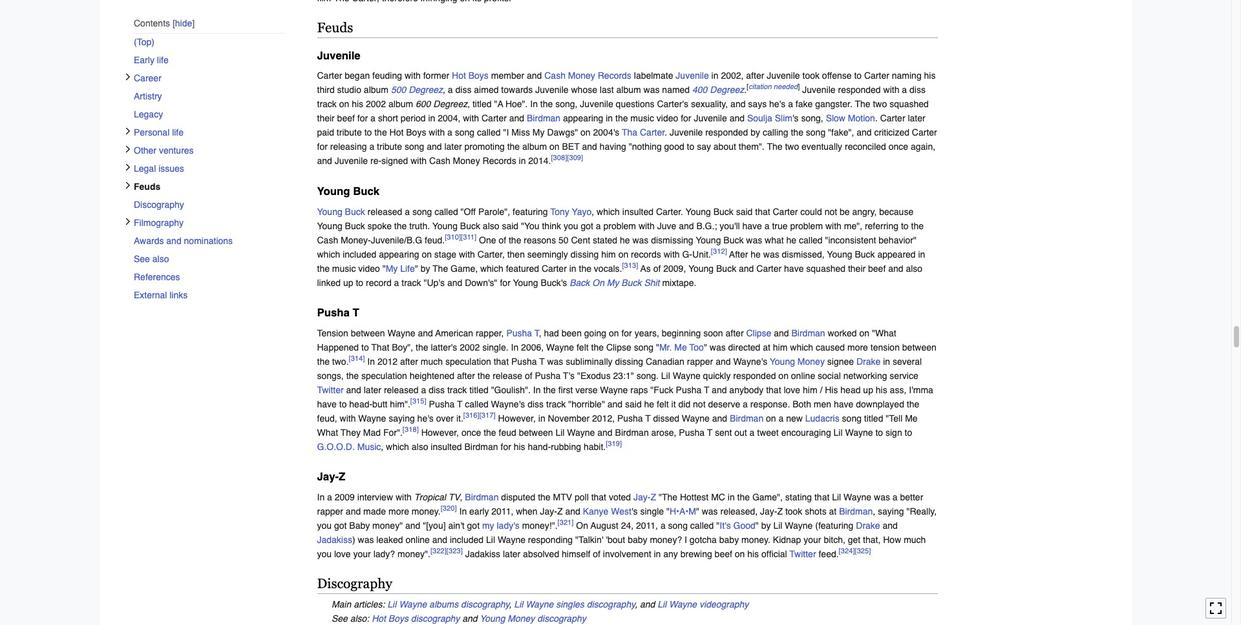 Task type: locate. For each thing, give the bounding box(es) containing it.
music up the tha carter on the right top of the page
[[631, 113, 654, 124]]

pusha inside in several songs, the speculation heightened after the release of pusha t's "exodus 23:1" song. lil wayne quickly responded on online social networking service twitter
[[535, 371, 561, 381]]

1 drake from the top
[[857, 357, 881, 367]]

juvenile inside in 2002, after juvenile took offense to carter naming his third studio album
[[767, 71, 800, 81]]

money down lil wayne singles discography link on the bottom of page
[[508, 614, 535, 625]]

"the hottest mc in the game", stating that lil wayne was a better rapper and made more money.
[[317, 493, 923, 517]]

0 vertical spatial feuds
[[317, 20, 353, 36]]

0 vertical spatial beef
[[337, 113, 355, 124]]

jay-
[[317, 471, 339, 484], [634, 493, 651, 503], [540, 507, 557, 517], [760, 507, 777, 517]]

discography
[[461, 600, 510, 611], [587, 600, 635, 611], [411, 614, 460, 625], [537, 614, 586, 625]]

by right good
[[761, 521, 771, 532]]

rapper for made
[[317, 507, 343, 517]]

drake up networking
[[857, 357, 881, 367]]

a up re- at left
[[369, 142, 374, 152]]

speculation
[[445, 357, 491, 367], [361, 371, 407, 381]]

1 x small image from the top
[[124, 73, 132, 81]]

0 vertical spatial on
[[592, 278, 604, 288]]

motion
[[848, 113, 875, 124]]

0 vertical spatial drake link
[[857, 357, 881, 367]]

mc
[[711, 493, 725, 503]]

0 horizontal spatial 2002
[[366, 99, 386, 110]]

saying inside , saying "really, you got baby money" and "[you] ain't got
[[878, 507, 904, 517]]

and up the baby
[[346, 507, 361, 517]]

tension
[[871, 343, 900, 353]]

tribute inside . juvenile responded by calling the song "fake", and criticized carter for releasing a tribute song and later promoting the album on bet and having "nothing good to say about them". the two eventually reconciled once again, and juvenile re-signed with cash money records in 2014.
[[377, 142, 402, 152]]

1 vertical spatial feuds
[[134, 182, 160, 192]]

[310]
[[445, 233, 461, 242]]

wayne down lady's in the left bottom of the page
[[498, 535, 526, 546]]

video inside after he was dismissed, young buck appeared in the music video "
[[358, 264, 380, 274]]

hot inside . carter later paid tribute to the hot boys with a song called "i miss my dawgs" on 2004's
[[390, 128, 404, 138]]

released for later
[[384, 385, 419, 396]]

0 vertical spatial dissing
[[571, 249, 599, 260]]

diss for called
[[528, 400, 544, 410]]

"exodus
[[577, 371, 611, 381]]

0 horizontal spatial me
[[674, 343, 687, 353]]

the inside after he was dismissed, young buck appeared in the music video "
[[317, 264, 330, 274]]

[313] link
[[622, 261, 638, 270]]

0 horizontal spatial squashed
[[806, 264, 846, 274]]

0 vertical spatial 2011,
[[492, 507, 514, 517]]

mad
[[363, 428, 381, 438]]

with up the game,
[[459, 249, 475, 260]]

with down naming
[[883, 85, 900, 95]]

he's up [318] "link"
[[417, 414, 434, 424]]

appearing
[[563, 113, 603, 124], [379, 249, 419, 260]]

0 horizontal spatial speculation
[[361, 371, 407, 381]]

twitter
[[317, 385, 344, 396], [790, 550, 816, 560]]

drake link up networking
[[857, 357, 881, 367]]

legal issues
[[134, 163, 184, 174]]

0 horizontal spatial clipse
[[606, 343, 631, 353]]

0 horizontal spatial at
[[763, 343, 771, 353]]

1 horizontal spatial wayne's
[[733, 357, 767, 367]]

track inside and later released a diss track titled "goulish". in the first verse wayne raps "fuck pusha t and anybody that love him / his head up his ass, i'mma have to head-butt him".
[[447, 385, 467, 396]]

the left the first
[[543, 385, 556, 396]]

0 horizontal spatial online
[[406, 535, 430, 546]]

out
[[735, 428, 747, 438]]

birdman
[[527, 113, 561, 124], [792, 328, 825, 339], [730, 414, 764, 424], [615, 428, 649, 438], [464, 442, 498, 453], [465, 493, 499, 503], [839, 507, 873, 517]]

0 vertical spatial him
[[601, 249, 616, 260]]

"goulish".
[[491, 385, 531, 396]]

november
[[548, 414, 590, 424]]

3 x small image from the top
[[124, 145, 132, 153]]

1 vertical spatial however,
[[421, 428, 459, 438]]

see also
[[134, 254, 169, 264]]

baby down it's
[[719, 535, 739, 546]]

felt inside pusha t called wayne's diss track "horrible" and said he felt it did not deserve a response. both men have downplayed the feud, with wayne saying he's over it.
[[657, 400, 669, 410]]

after
[[729, 249, 748, 260]]

too
[[689, 343, 704, 353]]

which inside [318] however, once the feud between lil wayne and birdman arose, pusha t sent out a tweet encouraging lil wayne to sign to g.o.o.d. music , which also insulted birdman for his hand-rubbing habit. [319]
[[386, 442, 409, 453]]

that inside and later released a diss track titled "goulish". in the first verse wayne raps "fuck pusha t and anybody that love him / his head up his ass, i'mma have to head-butt him".
[[766, 385, 781, 396]]

jadakiss down the baby
[[317, 535, 352, 546]]

after inside the [314] in 2012 after much speculation that pusha t was subliminally dissing canadian rapper and wayne's young money signee drake
[[400, 357, 418, 367]]

2 vertical spatial responded
[[733, 371, 776, 381]]

young inside main articles: lil wayne albums discography , lil wayne singles discography , and lil wayne videography see also: hot boys discography and young money discography
[[480, 614, 505, 625]]

to inside in 2002, after juvenile took offense to carter naming his third studio album
[[854, 71, 862, 81]]

the inside one of the reasons 50 cent stated he was dismissing young buck was what he called "inconsistent behavior" which included appearing on stage with carter, then seemingly dissing him on records with g-unit.
[[509, 235, 521, 245]]

several
[[893, 357, 922, 367]]

cash left money-
[[317, 235, 338, 245]]

with up they
[[340, 414, 356, 424]]

1 horizontal spatial included
[[450, 535, 484, 546]]

by inside my life " by the game, which featured carter in the vocals. [313]
[[421, 264, 430, 274]]

to right offense at right
[[854, 71, 862, 81]]

his down feud
[[514, 442, 525, 453]]

could
[[801, 207, 822, 217]]

1 note from the top
[[317, 598, 938, 612]]

with inside , titled "a hoe". in the song, juvenile questions carter's sexuality, and says he's a fake gangster. the two squashed their beef for a short period in 2004, with carter and
[[463, 113, 479, 124]]

and left "[you]
[[405, 521, 420, 532]]

2 horizontal spatial him
[[803, 385, 818, 396]]

you inside ) was leaked online and included lil wayne responding "talkin' 'bout baby money? i gotcha baby money. kidnap your bitch, get that, how much you love your lady? money".
[[317, 550, 332, 560]]

links
[[169, 290, 187, 300]]

a inside . carter later paid tribute to the hot boys with a song called "i miss my dawgs" on 2004's
[[447, 128, 452, 138]]

2 vertical spatial you
[[317, 550, 332, 560]]

said inside pusha t called wayne's diss track "horrible" and said he felt it did not deserve a response. both men have downplayed the feud, with wayne saying he's over it.
[[625, 400, 642, 410]]

1 horizontal spatial 's
[[793, 113, 799, 124]]

the inside pusha t called wayne's diss track "horrible" and said he felt it did not deserve a response. both men have downplayed the feud, with wayne saying he's over it.
[[907, 400, 920, 410]]

"nothing
[[629, 142, 662, 152]]

records down promoting
[[483, 156, 516, 166]]

wayne
[[388, 328, 415, 339], [546, 343, 574, 353], [673, 371, 701, 381], [600, 385, 628, 396], [358, 414, 386, 424], [682, 414, 710, 424], [567, 428, 595, 438], [845, 428, 873, 438], [844, 493, 872, 503], [785, 521, 813, 532], [498, 535, 526, 546], [399, 600, 427, 611], [526, 600, 554, 611], [669, 600, 697, 611]]

t left sent
[[707, 428, 713, 438]]

in right mc
[[728, 493, 735, 503]]

released for buck
[[368, 207, 402, 217]]

track inside pusha t called wayne's diss track "horrible" and said he felt it did not deserve a response. both men have downplayed the feud, with wayne saying he's over it.
[[546, 400, 566, 410]]

insulted inside [318] however, once the feud between lil wayne and birdman arose, pusha t sent out a tweet encouraging lil wayne to sign to g.o.o.d. music , which also insulted birdman for his hand-rubbing habit. [319]
[[431, 442, 462, 453]]

0 horizontal spatial money.
[[412, 507, 441, 517]]

1 horizontal spatial rapper
[[687, 357, 713, 367]]

in inside "worked on "what happened to that boy", the latter's 2002 single. in 2006, wayne felt the clipse song ""
[[511, 343, 519, 353]]

jay-z
[[317, 471, 345, 484]]

0 horizontal spatial beef
[[337, 113, 355, 124]]

boy",
[[392, 343, 413, 353]]

responding
[[528, 535, 573, 546]]

2 drake from the top
[[856, 521, 880, 532]]

to left head-
[[339, 400, 347, 410]]

diss inside juvenile responded with a diss track on his 2002 album
[[910, 85, 926, 95]]

2 vertical spatial x small image
[[124, 145, 132, 153]]

1 vertical spatial at
[[829, 507, 837, 517]]

note containing see also:
[[317, 612, 938, 626]]

his inside [318] however, once the feud between lil wayne and birdman arose, pusha t sent out a tweet encouraging lil wayne to sign to g.o.o.d. music , which also insulted birdman for his hand-rubbing habit. [319]
[[514, 442, 525, 453]]

0 horizontal spatial not
[[693, 400, 706, 410]]

truth.
[[409, 221, 430, 231]]

a inside my lady's money!". [321] on august 24, 2011, a song called " it's good " by lil wayne (featuring drake and jadakiss
[[661, 521, 666, 532]]

1 horizontal spatial beef
[[715, 550, 732, 560]]

, inside 500 degreez , a diss aimed towards juvenile whose last album was named 400 degreez . [ citation needed ]
[[443, 85, 445, 95]]

0 vertical spatial rapper
[[687, 357, 713, 367]]

with up 500 degreez 'link'
[[405, 71, 421, 81]]

1 vertical spatial jadakiss
[[465, 550, 500, 560]]

the inside and later released a diss track titled "goulish". in the first verse wayne raps "fuck pusha t and anybody that love him / his head up his ass, i'mma have to head-butt him".
[[543, 385, 556, 396]]

up inside and later released a diss track titled "goulish". in the first verse wayne raps "fuck pusha t and anybody that love him / his head up his ass, i'mma have to head-butt him".
[[863, 385, 873, 396]]

to inside . juvenile responded by calling the song "fake", and criticized carter for releasing a tribute song and later promoting the album on bet and having "nothing good to say about them". the two eventually reconciled once again, and juvenile re-signed with cash money records in 2014.
[[687, 142, 695, 152]]

fake
[[796, 99, 813, 110]]

0 vertical spatial tribute
[[337, 128, 362, 138]]

young buck link
[[317, 207, 365, 217]]

2 x small image from the top
[[124, 127, 132, 135]]

after up directed
[[726, 328, 744, 339]]

2002,
[[721, 71, 744, 81]]

1 vertical spatial boys
[[406, 128, 426, 138]]

0 vertical spatial by
[[751, 128, 760, 138]]

titled inside the song titled "tell me what they mad for".
[[864, 414, 883, 424]]

1 horizontal spatial more
[[848, 343, 868, 353]]

and down lil wayne albums discography link
[[462, 614, 477, 625]]

tropical
[[414, 493, 446, 503]]

his inside '[322] [323] jadakiss later absolved himself of involvement in any brewing beef on his official twitter feed. [324] [325]'
[[747, 550, 759, 560]]

twitter link down kidnap
[[790, 550, 816, 560]]

his inside in 2002, after juvenile took offense to carter naming his third studio album
[[924, 71, 936, 81]]

see
[[134, 254, 150, 264], [332, 614, 348, 625]]

1 vertical spatial cash
[[429, 156, 450, 166]]

more
[[848, 343, 868, 353], [389, 507, 409, 517]]

deserve
[[708, 400, 740, 410]]

life for early life
[[157, 55, 168, 65]]

clipse link
[[746, 328, 771, 339]]

0 horizontal spatial records
[[483, 156, 516, 166]]

have inside , which insulted carter. young buck said that carter could not be angry, because young buck spoke the truth. young buck also said "you think you got a problem with juve and b.g.; you'll have a true problem with me", referring to the cash money-juvenile/b.g feud.
[[743, 221, 762, 231]]

2 drake link from the top
[[856, 521, 880, 532]]

life
[[157, 55, 168, 65], [172, 127, 183, 138]]

by
[[751, 128, 760, 138], [421, 264, 430, 274], [761, 521, 771, 532]]

t inside and later released a diss track titled "goulish". in the first verse wayne raps "fuck pusha t and anybody that love him / his head up his ass, i'mma have to head-butt him".
[[704, 385, 709, 396]]

2 problem from the left
[[790, 221, 823, 231]]

records inside . juvenile responded by calling the song "fake", and criticized carter for releasing a tribute song and later promoting the album on bet and having "nothing good to say about them". the two eventually reconciled once again, and juvenile re-signed with cash money records in 2014.
[[483, 156, 516, 166]]

that
[[755, 207, 770, 217], [494, 357, 509, 367], [766, 385, 781, 396], [591, 493, 606, 503], [815, 493, 830, 503]]

buck down re- at left
[[353, 185, 380, 198]]

he inside pusha t called wayne's diss track "horrible" and said he felt it did not deserve a response. both men have downplayed the feud, with wayne saying he's over it.
[[644, 400, 654, 410]]

1 vertical spatial clipse
[[606, 343, 631, 353]]

at down clipse link
[[763, 343, 771, 353]]

for left short
[[357, 113, 368, 124]]

3 x small image from the top
[[124, 218, 132, 225]]

years,
[[635, 328, 659, 339]]

in left november
[[538, 414, 545, 424]]

degreez for 500 degreez , a diss aimed towards juvenile whose last album was named 400 degreez . [ citation needed ]
[[409, 85, 443, 95]]

[323] link
[[447, 547, 463, 556]]

my inside . carter later paid tribute to the hot boys with a song called "i miss my dawgs" on 2004's
[[533, 128, 545, 138]]

online inside in several songs, the speculation heightened after the release of pusha t's "exodus 23:1" song. lil wayne quickly responded on online social networking service twitter
[[791, 371, 815, 381]]

0 vertical spatial online
[[791, 371, 815, 381]]

x small image for other ventures
[[124, 145, 132, 153]]

by for the
[[421, 264, 430, 274]]

2 x small image from the top
[[124, 182, 132, 189]]

, saying "really, you got baby money" and "[you] ain't got
[[317, 507, 937, 532]]

2002 inside "worked on "what happened to that boy", the latter's 2002 single. in 2006, wayne felt the clipse song ""
[[460, 343, 480, 353]]

diss down the 'hot boys' link
[[455, 85, 472, 95]]

2 note from the top
[[317, 612, 938, 626]]

hot inside main articles: lil wayne albums discography , lil wayne singles discography , and lil wayne videography see also: hot boys discography and young money discography
[[372, 614, 386, 625]]

vocals.
[[594, 264, 622, 274]]

1 vertical spatial tribute
[[377, 142, 402, 152]]

discography down singles
[[537, 614, 586, 625]]

in inside [316] [317] however, in november 2012, pusha t dissed wayne and birdman on a new ludacris
[[538, 414, 545, 424]]

1 vertical spatial included
[[450, 535, 484, 546]]

1 vertical spatial hot
[[390, 128, 404, 138]]

z up [320] in early 2011, when jay-z and kanye west 's single " h•a•m " was released, jay-z took shots at birdman
[[651, 493, 656, 503]]

for down my life " by the game, which featured carter in the vocals. [313]
[[500, 278, 511, 288]]

discography link
[[134, 196, 285, 214]]

0 horizontal spatial my
[[386, 264, 398, 274]]

money inside main articles: lil wayne albums discography , lil wayne singles discography , and lil wayne videography see also: hot boys discography and young money discography
[[508, 614, 535, 625]]

[318] however, once the feud between lil wayne and birdman arose, pusha t sent out a tweet encouraging lil wayne to sign to g.o.o.d. music , which also insulted birdman for his hand-rubbing habit. [319]
[[317, 426, 912, 453]]

in inside in 2002, after juvenile took offense to carter naming his third studio album
[[712, 71, 719, 81]]

felt
[[577, 343, 589, 353], [657, 400, 669, 410]]

juvenile link
[[676, 71, 709, 81]]

0 horizontal spatial by
[[421, 264, 430, 274]]

video up "record"
[[358, 264, 380, 274]]

1 x small image from the top
[[124, 163, 132, 171]]

x small image for career
[[124, 73, 132, 81]]

saying down him".
[[389, 414, 415, 424]]

1 problem from the left
[[603, 221, 636, 231]]

1 horizontal spatial saying
[[878, 507, 904, 517]]

degreez
[[409, 85, 443, 95], [710, 85, 744, 95], [433, 99, 468, 110]]

tha
[[622, 128, 638, 138]]

0 vertical spatial cash
[[545, 71, 566, 81]]

1 horizontal spatial hot
[[390, 128, 404, 138]]

of right one
[[499, 235, 506, 245]]

0 horizontal spatial he's
[[417, 414, 434, 424]]

0 vertical spatial not
[[825, 207, 837, 217]]

on inside . carter later paid tribute to the hot boys with a song called "i miss my dawgs" on 2004's
[[581, 128, 591, 138]]

beef inside as of 2009, young buck and carter have squashed their beef and also linked up to record a track "up's and down's" for young buck's
[[868, 264, 886, 274]]

a up 600 degreez
[[448, 85, 453, 95]]

0 horizontal spatial the
[[433, 264, 448, 274]]

1 vertical spatial 2002
[[460, 343, 480, 353]]

young up [310] at left
[[432, 221, 458, 231]]

main articles: lil wayne albums discography , lil wayne singles discography , and lil wayne videography see also: hot boys discography and young money discography
[[332, 600, 749, 625]]

released up spoke
[[368, 207, 402, 217]]

external links
[[134, 290, 187, 300]]

miss
[[512, 128, 530, 138]]

and up sent
[[712, 414, 727, 424]]

and down '[322] [323] jadakiss later absolved himself of involvement in any brewing beef on his official twitter feed. [324] [325]'
[[640, 600, 655, 611]]

1 horizontal spatial see
[[332, 614, 348, 625]]

with down be
[[826, 221, 842, 231]]

0 vertical spatial .
[[744, 85, 747, 95]]

up right linked at the top left of the page
[[343, 278, 353, 288]]

wayne down 23:1"
[[600, 385, 628, 396]]

money up whose
[[568, 71, 595, 81]]

2 vertical spatial the
[[433, 264, 448, 274]]

" inside " was directed at him which caused more tension between the two.
[[704, 343, 707, 353]]

jadakiss link
[[317, 535, 352, 546]]

his inside and later released a diss track titled "goulish". in the first verse wayne raps "fuck pusha t and anybody that love him / his head up his ass, i'mma have to head-butt him".
[[876, 385, 887, 396]]

young down featured
[[513, 278, 538, 288]]

"fake",
[[828, 128, 854, 138]]

1 horizontal spatial on
[[592, 278, 604, 288]]

0 vertical spatial life
[[157, 55, 168, 65]]

have down head
[[834, 400, 854, 410]]

0 vertical spatial the
[[855, 99, 871, 110]]

said left "you
[[502, 221, 519, 231]]

was down mc
[[702, 507, 718, 517]]

a down 2004, at the top
[[447, 128, 452, 138]]

also down "appeared"
[[906, 264, 923, 274]]

got down the yayo
[[581, 221, 593, 231]]

clipse up directed
[[746, 328, 771, 339]]

jay- up 2009
[[317, 471, 339, 484]]

once down 'criticized'
[[889, 142, 908, 152]]

feuds link
[[134, 178, 294, 196]]

young down b.g.;
[[696, 235, 721, 245]]

cash inside , which insulted carter. young buck said that carter could not be angry, because young buck spoke the truth. young buck also said "you think you got a problem with juve and b.g.; you'll have a true problem with me", referring to the cash money-juvenile/b.g feud.
[[317, 235, 338, 245]]

0 vertical spatial you
[[564, 221, 578, 231]]

0 horizontal spatial however,
[[421, 428, 459, 438]]

2 vertical spatial boys
[[388, 614, 409, 625]]

called inside my lady's money!". [321] on august 24, 2011, a song called " it's good " by lil wayne (featuring drake and jadakiss
[[690, 521, 714, 532]]

carter up 'criticized'
[[880, 113, 905, 124]]

" inside my life " by the game, which featured carter in the vocals. [313]
[[415, 264, 418, 274]]

and up [319] link
[[598, 428, 613, 438]]

love inside and later released a diss track titled "goulish". in the first verse wayne raps "fuck pusha t and anybody that love him / his head up his ass, i'mma have to head-butt him".
[[784, 385, 800, 396]]

on down the young money link
[[779, 371, 789, 381]]

1 vertical spatial insulted
[[431, 442, 462, 453]]

0 vertical spatial speculation
[[445, 357, 491, 367]]

0 vertical spatial included
[[343, 249, 376, 260]]

0 horizontal spatial their
[[317, 113, 335, 124]]

1 horizontal spatial at
[[829, 507, 837, 517]]

on inside in several songs, the speculation heightened after the release of pusha t's "exodus 23:1" song. lil wayne quickly responded on online social networking service twitter
[[779, 371, 789, 381]]

in inside [320] in early 2011, when jay-z and kanye west 's single " h•a•m " was released, jay-z took shots at birdman
[[459, 507, 467, 517]]

. carter later paid tribute to the hot boys with a song called "i miss my dawgs" on 2004's
[[317, 113, 926, 138]]

in a 2009 interview with tropical tv , birdman disputed the mtv poll that voted jay-z
[[317, 493, 656, 503]]

the inside . juvenile responded by calling the song "fake", and criticized carter for releasing a tribute song and later promoting the album on bet and having "nothing good to say about them". the two eventually reconciled once again, and juvenile re-signed with cash money records in 2014.
[[767, 142, 783, 152]]

called left "off
[[435, 207, 458, 217]]

also inside as of 2009, young buck and carter have squashed their beef and also linked up to record a track "up's and down's" for young buck's
[[906, 264, 923, 274]]

however, inside [316] [317] however, in november 2012, pusha t dissed wayne and birdman on a new ludacris
[[498, 414, 536, 424]]

the inside , titled "a hoe". in the song, juvenile questions carter's sexuality, and says he's a fake gangster. the two squashed their beef for a short period in 2004, with carter and
[[855, 99, 871, 110]]

wayne inside pusha t called wayne's diss track "horrible" and said he felt it did not deserve a response. both men have downplayed the feud, with wayne saying he's over it.
[[358, 414, 386, 424]]

love
[[784, 385, 800, 396], [334, 550, 351, 560]]

x small image for personal life
[[124, 127, 132, 135]]

lil wayne singles discography link
[[514, 600, 635, 611]]

2002 down american
[[460, 343, 480, 353]]

response.
[[750, 400, 790, 410]]

the inside my life " by the game, which featured carter in the vocals. [313]
[[433, 264, 448, 274]]

1 vertical spatial song,
[[801, 113, 823, 124]]

a inside as of 2009, young buck and carter have squashed their beef and also linked up to record a track "up's and down's" for young buck's
[[394, 278, 399, 288]]

0 vertical spatial drake
[[857, 357, 881, 367]]

with down the dismissing on the right top
[[664, 249, 680, 260]]

x small image
[[124, 163, 132, 171], [124, 182, 132, 189], [124, 218, 132, 225]]

1 vertical spatial said
[[502, 221, 519, 231]]

having
[[600, 142, 626, 152]]

their up paid
[[317, 113, 335, 124]]

however,
[[498, 414, 536, 424], [421, 428, 459, 438]]

buck down [313] link
[[622, 278, 642, 288]]

1 vertical spatial squashed
[[806, 264, 846, 274]]

in 2002, after juvenile took offense to carter naming his third studio album
[[317, 71, 936, 95]]

1 horizontal spatial twitter
[[790, 550, 816, 560]]

was inside "the hottest mc in the game", stating that lil wayne was a better rapper and made more money.
[[874, 493, 890, 503]]

records
[[631, 249, 661, 260]]

1 vertical spatial x small image
[[124, 127, 132, 135]]

nominations
[[184, 236, 232, 246]]

2 horizontal spatial hot
[[452, 71, 466, 81]]

you down jadakiss link
[[317, 550, 332, 560]]

0 vertical spatial song,
[[555, 99, 578, 110]]

1 vertical spatial titled
[[469, 385, 489, 396]]

kidnap
[[773, 535, 801, 546]]

t inside pusha t called wayne's diss track "horrible" and said he felt it did not deserve a response. both men have downplayed the feud, with wayne saying he's over it.
[[457, 400, 462, 410]]

0 horizontal spatial saying
[[389, 414, 415, 424]]

insulted inside , which insulted carter. young buck said that carter could not be angry, because young buck spoke the truth. young buck also said "you think you got a problem with juve and b.g.; you'll have a true problem with me", referring to the cash money-juvenile/b.g feud.
[[622, 207, 654, 217]]

's inside [320] in early 2011, when jay-z and kanye west 's single " h•a•m " was released, jay-z took shots at birdman
[[632, 507, 638, 517]]

soon
[[704, 328, 723, 339]]

took down stating
[[785, 507, 803, 517]]

1 horizontal spatial me
[[905, 414, 918, 424]]

filmography
[[134, 218, 183, 228]]

1 vertical spatial between
[[902, 343, 937, 353]]

to inside and later released a diss track titled "goulish". in the first verse wayne raps "fuck pusha t and anybody that love him / his head up his ass, i'mma have to head-butt him".
[[339, 400, 347, 410]]

1 horizontal spatial money.
[[742, 535, 771, 546]]

to up 'releasing' at the left top of the page
[[364, 128, 372, 138]]

single.
[[482, 343, 509, 353]]

clipse inside "worked on "what happened to that boy", the latter's 2002 single. in 2006, wayne felt the clipse song ""
[[606, 343, 631, 353]]

however, up feud
[[498, 414, 536, 424]]

0 horizontal spatial felt
[[577, 343, 589, 353]]

2 horizontal spatial .
[[875, 113, 878, 124]]

titled inside , titled "a hoe". in the song, juvenile questions carter's sexuality, and says he's a fake gangster. the two squashed their beef for a short period in 2004, with carter and
[[473, 99, 492, 110]]

that inside the [314] in 2012 after much speculation that pusha t was subliminally dissing canadian rapper and wayne's young money signee drake
[[494, 357, 509, 367]]

in several songs, the speculation heightened after the release of pusha t's "exodus 23:1" song. lil wayne quickly responded on online social networking service twitter
[[317, 357, 922, 396]]

the up motion
[[855, 99, 871, 110]]

2 vertical spatial him
[[803, 385, 818, 396]]

which down carter,
[[480, 264, 503, 274]]

and up quickly
[[716, 357, 731, 367]]

much
[[421, 357, 443, 367], [904, 535, 926, 546]]

aimed
[[474, 85, 499, 95]]

squashed inside , titled "a hoe". in the song, juvenile questions carter's sexuality, and says he's a fake gangster. the two squashed their beef for a short period in 2004, with carter and
[[890, 99, 929, 110]]

did
[[678, 400, 691, 410]]

1 horizontal spatial my
[[533, 128, 545, 138]]

with inside . juvenile responded by calling the song "fake", and criticized carter for releasing a tribute song and later promoting the album on bet and having "nothing good to say about them". the two eventually reconciled once again, and juvenile re-signed with cash money records in 2014.
[[411, 156, 427, 166]]

releasing
[[330, 142, 367, 152]]

[318] link
[[403, 426, 419, 435]]

buck inside as of 2009, young buck and carter have squashed their beef and also linked up to record a track "up's and down's" for young buck's
[[716, 264, 736, 274]]

money"
[[372, 521, 403, 532]]

also up references
[[152, 254, 169, 264]]

twitter down kidnap
[[790, 550, 816, 560]]

in inside the [314] in 2012 after much speculation that pusha t was subliminally dissing canadian rapper and wayne's young money signee drake
[[367, 357, 375, 367]]

him inside one of the reasons 50 cent stated he was dismissing young buck was what he called "inconsistent behavior" which included appearing on stage with carter, then seemingly dissing him on records with g-unit.
[[601, 249, 616, 260]]

degreez up 2004, at the top
[[433, 99, 468, 110]]

mr. me too link
[[659, 343, 704, 353]]

's down fake
[[793, 113, 799, 124]]

z up [321]
[[557, 507, 563, 517]]

juve
[[657, 221, 676, 231]]

1 vertical spatial much
[[904, 535, 926, 546]]

young down ""inconsistent"
[[827, 249, 852, 260]]

on left 2004's
[[581, 128, 591, 138]]

lil inside "the hottest mc in the game", stating that lil wayne was a better rapper and made more money.
[[832, 493, 841, 503]]

0 vertical spatial two
[[873, 99, 887, 110]]

1 horizontal spatial dissing
[[615, 357, 643, 367]]

and inside my lady's money!". [321] on august 24, 2011, a song called " it's good " by lil wayne (featuring drake and jadakiss
[[883, 521, 898, 532]]

diss for released
[[429, 385, 445, 396]]

rapper inside "the hottest mc in the game", stating that lil wayne was a better rapper and made more money.
[[317, 507, 343, 517]]

money. inside "the hottest mc in the game", stating that lil wayne was a better rapper and made more money.
[[412, 507, 441, 517]]

it
[[671, 400, 676, 410]]

i'mma
[[909, 385, 933, 396]]

0 horizontal spatial two
[[785, 142, 799, 152]]

music inside after he was dismissed, young buck appeared in the music video "
[[332, 264, 356, 274]]

1 vertical spatial online
[[406, 535, 430, 546]]

a inside [318] however, once the feud between lil wayne and birdman arose, pusha t sent out a tweet encouraging lil wayne to sign to g.o.o.d. music , which also insulted birdman for his hand-rubbing habit. [319]
[[750, 428, 755, 438]]

a inside . juvenile responded by calling the song "fake", and criticized carter for releasing a tribute song and later promoting the album on bet and having "nothing good to say about them". the two eventually reconciled once again, and juvenile re-signed with cash money records in 2014.
[[369, 142, 374, 152]]

you inside , which insulted carter. young buck said that carter could not be angry, because young buck spoke the truth. young buck also said "you think you got a problem with juve and b.g.; you'll have a true problem with me", referring to the cash money-juvenile/b.g feud.
[[564, 221, 578, 231]]

degreez for 600 degreez
[[433, 99, 468, 110]]

[316]
[[463, 411, 480, 420]]

0 horizontal spatial .
[[665, 128, 667, 138]]

hide button
[[172, 18, 194, 28]]

2 vertical spatial by
[[761, 521, 771, 532]]

1 horizontal spatial two
[[873, 99, 887, 110]]

the down [317]
[[484, 428, 496, 438]]

x small image left personal
[[124, 127, 132, 135]]

x small image
[[124, 73, 132, 81], [124, 127, 132, 135], [124, 145, 132, 153]]

0 vertical spatial 2002
[[366, 99, 386, 110]]

money down promoting
[[453, 156, 480, 166]]

[321]
[[558, 519, 574, 528]]

1 vertical spatial drake
[[856, 521, 880, 532]]

began
[[345, 71, 370, 81]]

to inside as of 2009, young buck and carter have squashed their beef and also linked up to record a track "up's and down's" for young buck's
[[356, 278, 363, 288]]

named
[[662, 85, 690, 95]]

[319] link
[[606, 440, 622, 449]]

boys
[[469, 71, 489, 81], [406, 128, 426, 138], [388, 614, 409, 625]]

"
[[383, 264, 386, 274], [415, 264, 418, 274], [656, 343, 659, 353], [704, 343, 707, 353], [667, 507, 670, 517], [696, 507, 699, 517], [716, 521, 720, 532], [756, 521, 759, 532]]

however, down over
[[421, 428, 459, 438]]

one of the reasons 50 cent stated he was dismissing young buck was what he called "inconsistent behavior" which included appearing on stage with carter, then seemingly dissing him on records with g-unit.
[[317, 235, 917, 260]]

rapper for wayne's
[[687, 357, 713, 367]]

note
[[317, 598, 938, 612], [317, 612, 938, 626]]

in left any
[[654, 550, 661, 560]]

'bout
[[606, 535, 625, 546]]

diss down "goulish".
[[528, 400, 544, 410]]

1 vertical spatial not
[[693, 400, 706, 410]]

dismissing
[[651, 235, 693, 245]]

0 vertical spatial more
[[848, 343, 868, 353]]

1 vertical spatial took
[[785, 507, 803, 517]]

song, down whose
[[555, 99, 578, 110]]

0 horizontal spatial wayne's
[[491, 400, 525, 410]]



Task type: vqa. For each thing, say whether or not it's contained in the screenshot.
Wikipedia image
no



Task type: describe. For each thing, give the bounding box(es) containing it.
discography right the 'albums'
[[461, 600, 510, 611]]

buck down young buck
[[345, 207, 365, 217]]

0 horizontal spatial twitter link
[[317, 385, 344, 396]]

to inside . carter later paid tribute to the hot boys with a song called "i miss my dawgs" on 2004's
[[364, 128, 372, 138]]

24,
[[621, 521, 634, 532]]

wayne inside "worked on "what happened to that boy", the latter's 2002 single. in 2006, wayne felt the clipse song ""
[[546, 343, 574, 353]]

album inside . juvenile responded by calling the song "fake", and criticized carter for releasing a tribute song and later promoting the album on bet and having "nothing good to say about them". the two eventually reconciled once again, and juvenile re-signed with cash money records in 2014.
[[522, 142, 547, 152]]

was up records
[[633, 235, 649, 245]]

and down 2004, at the top
[[427, 142, 442, 152]]

included inside one of the reasons 50 cent stated he was dismissing young buck was what he called "inconsistent behavior" which included appearing on stage with carter, then seemingly dissing him on records with g-unit.
[[343, 249, 376, 260]]

1 baby from the left
[[628, 535, 647, 546]]

z up 2009
[[339, 471, 345, 484]]

2 baby from the left
[[719, 535, 739, 546]]

1 vertical spatial twitter link
[[790, 550, 816, 560]]

diss for with
[[910, 85, 926, 95]]

how
[[883, 535, 901, 546]]

x small image for filmography
[[124, 218, 132, 225]]

[325] link
[[855, 547, 871, 556]]

young up b.g.;
[[686, 207, 711, 217]]

a left fake
[[788, 99, 793, 110]]

0 horizontal spatial feuds
[[134, 182, 160, 192]]

have inside pusha t called wayne's diss track "horrible" and said he felt it did not deserve a response. both men have downplayed the feud, with wayne saying he's over it.
[[834, 400, 854, 410]]

wayne up 'young money discography' 'link'
[[526, 600, 554, 611]]

twitter inside '[322] [323] jadakiss later absolved himself of involvement in any brewing beef on his official twitter feed. [324] [325]'
[[790, 550, 816, 560]]

0 horizontal spatial see
[[134, 254, 150, 264]]

[308] [309]
[[551, 154, 583, 163]]

fullscreen image
[[1210, 603, 1223, 616]]

lil down ludacris link
[[834, 428, 843, 438]]

and left soulja
[[730, 113, 745, 124]]

on right going
[[609, 328, 619, 339]]

needed
[[774, 83, 798, 92]]

in inside "the hottest mc in the game", stating that lil wayne was a better rapper and made more money.
[[728, 493, 735, 503]]

citation needed link
[[749, 83, 798, 92]]

carter inside . juvenile responded by calling the song "fake", and criticized carter for releasing a tribute song and later promoting the album on bet and having "nothing good to say about them". the two eventually reconciled once again, and juvenile re-signed with cash money records in 2014.
[[912, 128, 937, 138]]

0 vertical spatial me
[[674, 343, 687, 353]]

juvenile up 400
[[676, 71, 709, 81]]

juvenile up began on the left top
[[317, 49, 361, 62]]

and down the game,
[[447, 278, 462, 288]]

song up truth.
[[412, 207, 432, 217]]

x small image for legal issues
[[124, 163, 132, 171]]

[320]
[[441, 505, 457, 514]]

speculation inside the [314] in 2012 after much speculation that pusha t was subliminally dissing canadian rapper and wayne's young money signee drake
[[445, 357, 491, 367]]

and down 'releasing' at the left top of the page
[[317, 156, 332, 166]]

. juvenile responded by calling the song "fake", and criticized carter for releasing a tribute song and later promoting the album on bet and having "nothing good to say about them". the two eventually reconciled once again, and juvenile re-signed with cash money records in 2014.
[[317, 128, 937, 166]]

juvenile responded with a diss track on his 2002 album
[[317, 85, 926, 110]]

the up behavior"
[[911, 221, 924, 231]]

with left tropical
[[396, 493, 412, 503]]

my lady's link
[[482, 521, 520, 532]]

diss for ,
[[455, 85, 472, 95]]

(top)
[[134, 37, 154, 47]]

other
[[134, 145, 156, 156]]

paid
[[317, 128, 334, 138]]

0 vertical spatial discography
[[134, 200, 184, 210]]

their inside , titled "a hoe". in the song, juvenile questions carter's sexuality, and says he's a fake gangster. the two squashed their beef for a short period in 2004, with carter and
[[317, 113, 335, 124]]

, inside [318] however, once the feud between lil wayne and birdman arose, pusha t sent out a tweet encouraging lil wayne to sign to g.o.o.d. music , which also insulted birdman for his hand-rubbing habit. [319]
[[381, 442, 383, 453]]

, titled "a hoe". in the song, juvenile questions carter's sexuality, and says he's a fake gangster. the two squashed their beef for a short period in 2004, with carter and
[[317, 99, 929, 124]]

have inside as of 2009, young buck and carter have squashed their beef and also linked up to record a track "up's and down's" for young buck's
[[784, 264, 804, 274]]

note containing main articles:
[[317, 598, 938, 612]]

after he was dismissed, young buck appeared in the music video "
[[317, 249, 925, 274]]

t's
[[563, 371, 575, 381]]

gangster.
[[815, 99, 853, 110]]

birdman down [317] "link"
[[464, 442, 498, 453]]

jay- down game",
[[760, 507, 777, 517]]

game,
[[451, 264, 478, 274]]

legacy
[[134, 109, 163, 119]]

0 horizontal spatial said
[[502, 221, 519, 231]]

. inside 500 degreez , a diss aimed towards juvenile whose last album was named 400 degreez . [ citation needed ]
[[744, 85, 747, 95]]

of inside '[322] [323] jadakiss later absolved himself of involvement in any brewing beef on his official twitter feed. [324] [325]'
[[593, 550, 601, 560]]

and up the reconciled
[[857, 128, 872, 138]]

z down game",
[[777, 507, 783, 517]]

arose,
[[651, 428, 677, 438]]

to inside , which insulted carter. young buck said that carter could not be angry, because young buck spoke the truth. young buck also said "you think you got a problem with juve and b.g.; you'll have a true problem with me", referring to the cash money-juvenile/b.g feud.
[[901, 221, 909, 231]]

and inside , saying "really, you got baby money" and "[you] ain't got
[[405, 521, 420, 532]]

[322] [323] jadakiss later absolved himself of involvement in any brewing beef on his official twitter feed. [324] [325]
[[431, 547, 871, 560]]

and down "appeared"
[[888, 264, 904, 274]]

buck's
[[541, 278, 567, 288]]

encouraging
[[781, 428, 831, 438]]

birdman link up caused
[[792, 328, 825, 339]]

much inside the [314] in 2012 after much speculation that pusha t was subliminally dissing canadian rapper and wayne's young money signee drake
[[421, 357, 443, 367]]

reasons
[[524, 235, 556, 245]]

him".
[[390, 400, 410, 410]]

in inside after he was dismissed, young buck appeared in the music video "
[[918, 249, 925, 260]]

a left short
[[370, 113, 375, 124]]

the right boy",
[[416, 343, 428, 353]]

life for personal life
[[172, 127, 183, 138]]

to left "sign"
[[876, 428, 883, 438]]

took inside in 2002, after juvenile took offense to carter naming his third studio album
[[803, 71, 820, 81]]

0 horizontal spatial your
[[353, 550, 371, 560]]

two inside , titled "a hoe". in the song, juvenile questions carter's sexuality, and says he's a fake gangster. the two squashed their beef for a short period in 2004, with carter and
[[873, 99, 887, 110]]

dissing inside one of the reasons 50 cent stated he was dismissing young buck was what he called "inconsistent behavior" which included appearing on stage with carter, then seemingly dissing him on records with g-unit.
[[571, 249, 599, 260]]

and down after
[[739, 264, 754, 274]]

young down young buck
[[317, 207, 342, 217]]

for down carter's
[[681, 113, 691, 124]]

birdman link up early
[[465, 493, 499, 503]]

0 vertical spatial said
[[736, 207, 753, 217]]

butt
[[372, 400, 388, 410]]

1 horizontal spatial got
[[467, 521, 480, 532]]

that up the kanye
[[591, 493, 606, 503]]

then
[[507, 249, 525, 260]]

a inside juvenile responded with a diss track on his 2002 album
[[902, 85, 907, 95]]

sent
[[715, 428, 732, 438]]

on inside . juvenile responded by calling the song "fake", and criticized carter for releasing a tribute song and later promoting the album on bet and having "nothing good to say about them". the two eventually reconciled once again, and juvenile re-signed with cash money records in 2014.
[[550, 142, 560, 152]]

early life
[[134, 55, 168, 65]]

anybody
[[729, 385, 764, 396]]

juvenile down sexuality,
[[694, 113, 727, 124]]

[309] link
[[567, 154, 583, 163]]

soulja slim link
[[747, 113, 793, 124]]

"up's
[[424, 278, 445, 288]]

early
[[469, 507, 489, 517]]

[316] link
[[463, 411, 480, 420]]

got inside , which insulted carter. young buck said that carter could not be angry, because young buck spoke the truth. young buck also said "you think you got a problem with juve and b.g.; you'll have a true problem with me", referring to the cash money-juvenile/b.g feud.
[[581, 221, 593, 231]]

[315]
[[410, 397, 426, 406]]

carter inside . carter later paid tribute to the hot boys with a song called "i miss my dawgs" on 2004's
[[880, 113, 905, 124]]

cash inside . juvenile responded by calling the song "fake", and criticized carter for releasing a tribute song and later promoting the album on bet and having "nothing good to say about them". the two eventually reconciled once again, and juvenile re-signed with cash money records in 2014.
[[429, 156, 450, 166]]

[313]
[[622, 261, 638, 270]]

after inside in 2002, after juvenile took offense to carter naming his third studio album
[[746, 71, 764, 81]]

release
[[493, 371, 522, 381]]

birdman up early
[[465, 493, 499, 503]]

album inside juvenile responded with a diss track on his 2002 album
[[389, 99, 413, 110]]

[
[[747, 83, 749, 92]]

and up '[309]' link
[[582, 142, 597, 152]]

see inside main articles: lil wayne albums discography , lil wayne singles discography , and lil wayne videography see also: hot boys discography and young money discography
[[332, 614, 348, 625]]

made
[[363, 507, 386, 517]]

1 horizontal spatial feuds
[[317, 20, 353, 36]]

0 vertical spatial appearing
[[563, 113, 603, 124]]

the down going
[[591, 343, 604, 353]]

carter's
[[657, 99, 689, 110]]

have inside and later released a diss track titled "goulish". in the first verse wayne raps "fuck pusha t and anybody that love him / his head up his ass, i'mma have to head-butt him".
[[317, 400, 337, 410]]

it's
[[720, 521, 731, 532]]

was left what
[[746, 235, 762, 245]]

lady's
[[497, 521, 520, 532]]

after inside in several songs, the speculation heightened after the release of pusha t's "exodus 23:1" song. lil wayne quickly responded on online social networking service twitter
[[457, 371, 475, 381]]

[312]
[[711, 247, 727, 256]]

[320] in early 2011, when jay-z and kanye west 's single " h•a•m " was released, jay-z took shots at birdman
[[441, 505, 873, 517]]

happened
[[317, 343, 359, 353]]

jay- up single
[[634, 493, 651, 503]]

1 horizontal spatial your
[[804, 535, 821, 546]]

. for . carter later paid tribute to the hot boys with a song called "i miss my dawgs" on 2004's
[[875, 113, 878, 124]]

pusha inside [316] [317] however, in november 2012, pusha t dissed wayne and birdman on a new ludacris
[[617, 414, 643, 424]]

and up head-
[[346, 385, 361, 396]]

1 horizontal spatial records
[[598, 71, 632, 81]]

wayne inside [316] [317] however, in november 2012, pusha t dissed wayne and birdman on a new ludacris
[[682, 414, 710, 424]]

unit.
[[692, 249, 711, 260]]

2 vertical spatial my
[[607, 278, 619, 288]]

pusha inside and later released a diss track titled "goulish". in the first verse wayne raps "fuck pusha t and anybody that love him / his head up his ass, i'mma have to head-butt him".
[[676, 385, 702, 396]]

also inside , which insulted carter. young buck said that carter could not be angry, because young buck spoke the truth. young buck also said "you think you got a problem with juve and b.g.; you'll have a true problem with me", referring to the cash money-juvenile/b.g feud.
[[483, 221, 499, 231]]

he right stated
[[620, 235, 630, 245]]

back on my buck shit mixtape.
[[570, 278, 696, 288]]

mtv
[[553, 493, 572, 503]]

lil up rubbing
[[556, 428, 565, 438]]

two inside . juvenile responded by calling the song "fake", and criticized carter for releasing a tribute song and later promoting the album on bet and having "nothing good to say about them". the two eventually reconciled once again, and juvenile re-signed with cash money records in 2014.
[[785, 142, 799, 152]]

drake for (featuring
[[856, 521, 880, 532]]

dawgs"
[[547, 128, 578, 138]]

wayne up hot boys discography link
[[399, 600, 427, 611]]

"tell
[[886, 414, 903, 424]]

juvenile down 'releasing' at the left top of the page
[[335, 156, 368, 166]]

lil inside my lady's money!". [321] on august 24, 2011, a song called " it's good " by lil wayne (featuring drake and jadakiss
[[773, 521, 783, 532]]

and down filmography
[[166, 236, 181, 246]]

500 degreez link
[[391, 85, 443, 95]]

wayne left "sign"
[[845, 428, 873, 438]]

wayne inside my lady's money!". [321] on august 24, 2011, a song called " it's good " by lil wayne (featuring drake and jadakiss
[[785, 521, 813, 532]]

pusha up 2006,
[[506, 328, 532, 339]]

song inside my lady's money!". [321] on august 24, 2011, a song called " it's good " by lil wayne (featuring drake and jadakiss
[[668, 521, 688, 532]]

song up signed
[[405, 142, 424, 152]]

the down slim on the top right
[[791, 128, 804, 138]]

the inside . carter later paid tribute to the hot boys with a song called "i miss my dawgs" on 2004's
[[374, 128, 387, 138]]

both
[[793, 400, 811, 410]]

which inside one of the reasons 50 cent stated he was dismissing young buck was what he called "inconsistent behavior" which included appearing on stage with carter, then seemingly dissing him on records with g-unit.
[[317, 249, 340, 260]]

legacy link
[[134, 105, 285, 123]]

on inside [316] [317] however, in november 2012, pusha t dissed wayne and birdman on a new ludacris
[[766, 414, 776, 424]]

to right "sign"
[[905, 428, 912, 438]]

[321] link
[[558, 519, 574, 528]]

[314]
[[349, 355, 365, 364]]

carter up "nothing
[[640, 128, 665, 138]]

0 vertical spatial 's
[[793, 113, 799, 124]]

august
[[591, 521, 619, 532]]

with inside pusha t called wayne's diss track "horrible" and said he felt it did not deserve a response. both men have downplayed the feud, with wayne saying he's over it.
[[340, 414, 356, 424]]

0 horizontal spatial got
[[334, 521, 347, 532]]

money inside the [314] in 2012 after much speculation that pusha t was subliminally dissing canadian rapper and wayne's young money signee drake
[[798, 357, 825, 367]]

[320] link
[[441, 505, 457, 514]]

juvenile up good
[[670, 128, 703, 138]]

degreez down the 2002,
[[710, 85, 744, 95]]

directed
[[728, 343, 761, 353]]

a up stated
[[596, 221, 601, 231]]

song up eventually
[[806, 128, 826, 138]]

the down miss
[[507, 142, 520, 152]]

carter inside as of 2009, young buck and carter have squashed their beef and also linked up to record a track "up's and down's" for young buck's
[[757, 264, 782, 274]]

downplayed
[[856, 400, 904, 410]]

wayne up boy",
[[388, 328, 415, 339]]

tony
[[550, 207, 569, 217]]

0 horizontal spatial between
[[351, 328, 385, 339]]

x small image for feuds
[[124, 182, 132, 189]]

he's inside , titled "a hoe". in the song, juvenile questions carter's sexuality, and says he's a fake gangster. the two squashed their beef for a short period in 2004, with carter and
[[769, 99, 786, 110]]

track for "horrible"
[[546, 400, 566, 410]]

a left true
[[765, 221, 770, 231]]

on up [313] link
[[618, 249, 629, 260]]

track for titled
[[447, 385, 467, 396]]

young buck
[[317, 185, 380, 198]]

the left the mtv
[[538, 493, 551, 503]]

young down unit.
[[689, 264, 714, 274]]

1 drake link from the top
[[857, 357, 881, 367]]

young down young buck link
[[317, 221, 342, 231]]

young up young buck link
[[317, 185, 350, 198]]

jay- up money!". at bottom
[[540, 507, 557, 517]]

pusha inside [318] however, once the feud between lil wayne and birdman arose, pusha t sent out a tweet encouraging lil wayne to sign to g.o.o.d. music , which also insulted birdman for his hand-rubbing habit. [319]
[[679, 428, 705, 438]]

also:
[[350, 614, 369, 625]]

and inside [318] however, once the feud between lil wayne and birdman arose, pusha t sent out a tweet encouraging lil wayne to sign to g.o.o.d. music , which also insulted birdman for his hand-rubbing habit. [319]
[[598, 428, 613, 438]]

and left 'says' at the top right
[[731, 99, 746, 110]]

0 vertical spatial video
[[657, 113, 678, 124]]

gotcha
[[690, 535, 717, 546]]

in inside '[322] [323] jadakiss later absolved himself of involvement in any brewing beef on his official twitter feed. [324] [325]'
[[654, 550, 661, 560]]

and up towards
[[527, 71, 542, 81]]

in up 2004's
[[606, 113, 613, 124]]

and down quickly
[[712, 385, 727, 396]]

felt inside "worked on "what happened to that boy", the latter's 2002 single. in 2006, wayne felt the clipse song ""
[[577, 343, 589, 353]]

buck up [311]
[[460, 221, 480, 231]]

wayne down november
[[567, 428, 595, 438]]

when
[[516, 507, 538, 517]]

]
[[798, 83, 800, 92]]

by for calling
[[751, 128, 760, 138]]

and up latter's
[[418, 328, 433, 339]]

on down feud.
[[422, 249, 432, 260]]

discography down the 'albums'
[[411, 614, 460, 625]]

a inside "the hottest mc in the game", stating that lil wayne was a better rapper and made more money.
[[893, 493, 898, 503]]

the left release
[[478, 371, 490, 381]]

and down hoe".
[[509, 113, 524, 124]]

buck up the you'll
[[714, 207, 734, 217]]

the inside " was directed at him which caused more tension between the two.
[[317, 357, 330, 367]]

the inside "the hottest mc in the game", stating that lil wayne was a better rapper and made more money.
[[737, 493, 750, 503]]

titled for mad
[[864, 414, 883, 424]]

"talkin'
[[575, 535, 603, 546]]

2 horizontal spatial cash
[[545, 71, 566, 81]]

song inside "worked on "what happened to that boy", the latter's 2002 single. in 2006, wayne felt the clipse song ""
[[634, 343, 654, 353]]

studio
[[337, 85, 361, 95]]

and inside [316] [317] however, in november 2012, pusha t dissed wayne and birdman on a new ludacris
[[712, 414, 727, 424]]

0 vertical spatial hot
[[452, 71, 466, 81]]

lil down any
[[658, 600, 667, 611]]

pusha t called wayne's diss track "horrible" and said he felt it did not deserve a response. both men have downplayed the feud, with wayne saying he's over it.
[[317, 400, 920, 424]]

that inside , which insulted carter. young buck said that carter could not be angry, because young buck spoke the truth. young buck also said "you think you got a problem with juve and b.g.; you'll have a true problem with me", referring to the cash money-juvenile/b.g feud.
[[755, 207, 770, 217]]

record
[[366, 278, 392, 288]]

cash money records link
[[545, 71, 632, 81]]

more inside "the hottest mc in the game", stating that lil wayne was a better rapper and made more money.
[[389, 507, 409, 517]]

birdman up dawgs"
[[527, 113, 561, 124]]

0 vertical spatial boys
[[469, 71, 489, 81]]

included inside ) was leaked online and included lil wayne responding "talkin' 'bout baby money? i gotcha baby money. kidnap your bitch, get that, how much you love your lady? money".
[[450, 535, 484, 546]]

artistry link
[[134, 87, 285, 105]]

lil right articles:
[[387, 600, 396, 611]]

quickly
[[703, 371, 731, 381]]

the up juvenile/b.g
[[394, 221, 407, 231]]

speculation inside in several songs, the speculation heightened after the release of pusha t's "exodus 23:1" song. lil wayne quickly responded on online social networking service twitter
[[361, 371, 407, 381]]

feud,
[[317, 414, 337, 424]]

ludacris
[[805, 414, 840, 424]]

poll
[[575, 493, 589, 503]]

money inside . juvenile responded by calling the song "fake", and criticized carter for releasing a tribute song and later promoting the album on bet and having "nothing good to say about them". the two eventually reconciled once again, and juvenile re-signed with cash money records in 2014.
[[453, 156, 480, 166]]

a inside [316] [317] however, in november 2012, pusha t dissed wayne and birdman on a new ludacris
[[779, 414, 784, 424]]

saying inside pusha t called wayne's diss track "horrible" and said he felt it did not deserve a response. both men have downplayed the feud, with wayne saying he's over it.
[[389, 414, 415, 424]]

tribute inside . carter later paid tribute to the hot boys with a song called "i miss my dawgs" on 2004's
[[337, 128, 362, 138]]

the up tha
[[615, 113, 628, 124]]

for inside [318] however, once the feud between lil wayne and birdman arose, pusha t sent out a tweet encouraging lil wayne to sign to g.o.o.d. music , which also insulted birdman for his hand-rubbing habit. [319]
[[501, 442, 511, 453]]

" inside "worked on "what happened to that boy", the latter's 2002 single. in 2006, wayne felt the clipse song ""
[[656, 343, 659, 353]]

service
[[890, 371, 918, 381]]

responded inside juvenile responded with a diss track on his 2002 album
[[838, 85, 881, 95]]

you'll
[[720, 221, 740, 231]]

birdman inside [316] [317] however, in november 2012, pusha t dissed wayne and birdman on a new ludacris
[[730, 414, 764, 424]]

1 horizontal spatial discography
[[317, 577, 392, 592]]

, inside , titled "a hoe". in the song, juvenile questions carter's sexuality, and says he's a fake gangster. the two squashed their beef for a short period in 2004, with carter and
[[468, 99, 470, 110]]

personal life link
[[134, 123, 285, 141]]

drake for signee
[[857, 357, 881, 367]]

main
[[332, 600, 351, 611]]

buck inside one of the reasons 50 cent stated he was dismissing young buck was what he called "inconsistent behavior" which included appearing on stage with carter, then seemingly dissing him on records with g-unit.
[[724, 235, 744, 245]]

their inside as of 2009, young buck and carter have squashed their beef and also linked up to record a track "up's and down's" for young buck's
[[848, 264, 866, 274]]

for left years,
[[622, 328, 632, 339]]

a inside pusha t called wayne's diss track "horrible" and said he felt it did not deserve a response. both men have downplayed the feud, with wayne saying he's over it.
[[743, 400, 748, 410]]

for inside as of 2009, young buck and carter have squashed their beef and also linked up to record a track "up's and down's" for young buck's
[[500, 278, 511, 288]]

new
[[786, 414, 803, 424]]

buck up money-
[[345, 221, 365, 231]]

1 horizontal spatial music
[[631, 113, 654, 124]]

birdman inside [320] in early 2011, when jay-z and kanye west 's single " h•a•m " was released, jay-z took shots at birdman
[[839, 507, 873, 517]]

wayne inside "the hottest mc in the game", stating that lil wayne was a better rapper and made more money.
[[844, 493, 872, 503]]

song inside the song titled "tell me what they mad for".
[[842, 414, 862, 424]]

birdman up caused
[[792, 328, 825, 339]]

eventually
[[802, 142, 842, 152]]

and inside , which insulted carter. young buck said that carter could not be angry, because young buck spoke the truth. young buck also said "you think you got a problem with juve and b.g.; you'll have a true problem with me", referring to the cash money-juvenile/b.g feud.
[[679, 221, 694, 231]]

pusha inside the [314] in 2012 after much speculation that pusha t was subliminally dissing canadian rapper and wayne's young money signee drake
[[511, 357, 537, 367]]

. for . juvenile responded by calling the song "fake", and criticized carter for releasing a tribute song and later promoting the album on bet and having "nothing good to say about them". the two eventually reconciled once again, and juvenile re-signed with cash money records in 2014.
[[665, 128, 667, 138]]

discography right singles
[[587, 600, 635, 611]]

mixtape.
[[662, 278, 696, 288]]

birdman link up (featuring at the right bottom of the page
[[839, 507, 873, 517]]

track for on
[[317, 99, 337, 110]]

other ventures link
[[134, 141, 285, 160]]

me",
[[844, 221, 862, 231]]

at inside " was directed at him which caused more tension between the two.
[[763, 343, 771, 353]]

titled for song,
[[473, 99, 492, 110]]

carter inside in 2002, after juvenile took offense to carter naming his third studio album
[[864, 71, 889, 81]]

a up truth.
[[405, 207, 410, 217]]

track inside as of 2009, young buck and carter have squashed their beef and also linked up to record a track "up's and down's" for young buck's
[[402, 278, 421, 288]]

0 vertical spatial clipse
[[746, 328, 771, 339]]

2011, inside my lady's money!". [321] on august 24, 2011, a song called " it's good " by lil wayne (featuring drake and jadakiss
[[636, 521, 658, 532]]

he right what
[[787, 235, 797, 245]]

any
[[663, 550, 678, 560]]

young inside the [314] in 2012 after much speculation that pusha t was subliminally dissing canadian rapper and wayne's young money signee drake
[[770, 357, 795, 367]]

beef inside '[322] [323] jadakiss later absolved himself of involvement in any brewing beef on his official twitter feed. [324] [325]'
[[715, 550, 732, 560]]



